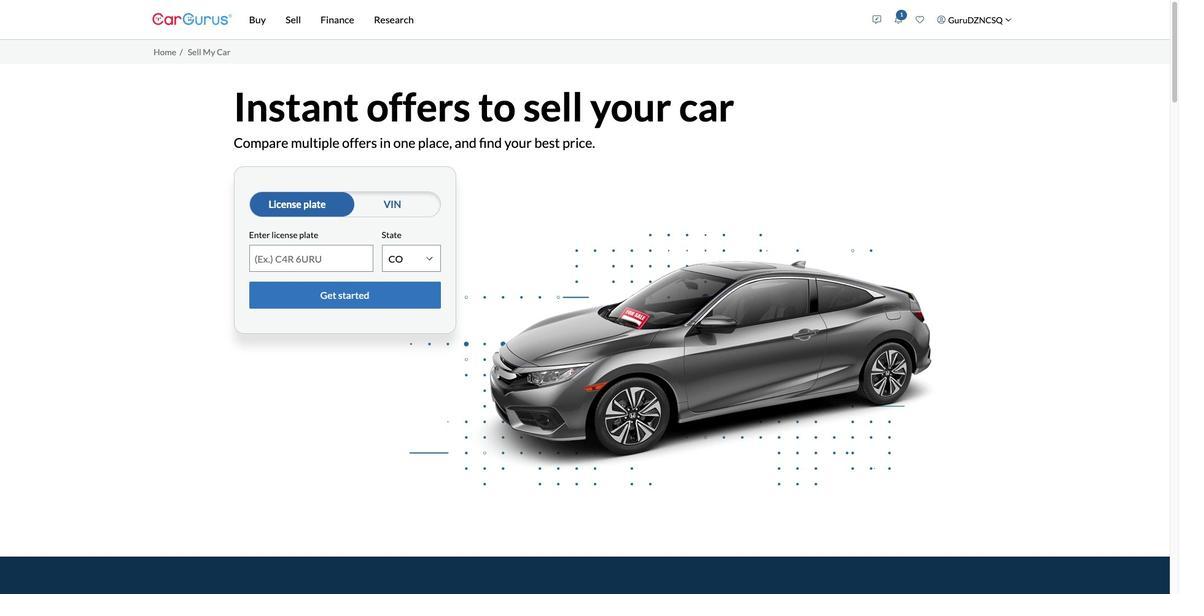 Task type: locate. For each thing, give the bounding box(es) containing it.
1 vertical spatial your
[[505, 135, 532, 151]]

offers up one
[[367, 83, 471, 130]]

license
[[269, 198, 302, 210]]

sell
[[286, 14, 301, 25], [188, 47, 201, 57]]

license plate
[[269, 198, 326, 210]]

0 vertical spatial sell
[[286, 14, 301, 25]]

1 horizontal spatial sell
[[286, 14, 301, 25]]

enter
[[249, 230, 270, 240]]

1 vertical spatial plate
[[299, 230, 318, 240]]

saved cars image
[[916, 15, 925, 24]]

offers left in
[[342, 135, 377, 151]]

get started
[[320, 290, 369, 301]]

Enter license plate field
[[250, 246, 373, 272]]

find
[[479, 135, 502, 151]]

home link
[[154, 47, 176, 57]]

sell right buy
[[286, 14, 301, 25]]

sell right /
[[188, 47, 201, 57]]

0 horizontal spatial sell
[[188, 47, 201, 57]]

buy
[[249, 14, 266, 25]]

gurudzncsq menu item
[[931, 2, 1018, 37]]

my
[[203, 47, 215, 57]]

chevron down image
[[1005, 16, 1012, 23]]

cargurus logo homepage link image
[[152, 2, 232, 37]]

place,
[[418, 135, 452, 151]]

research
[[374, 14, 414, 25]]

get
[[320, 290, 336, 301]]

your
[[591, 83, 672, 130], [505, 135, 532, 151]]

sell button
[[276, 0, 311, 39]]

cargurus logo homepage link link
[[152, 2, 232, 37]]

0 vertical spatial your
[[591, 83, 672, 130]]

user icon image
[[938, 15, 946, 24]]

menu bar containing buy
[[232, 0, 867, 39]]

1 horizontal spatial your
[[591, 83, 672, 130]]

home
[[154, 47, 176, 57]]

compare
[[234, 135, 288, 151]]

menu bar
[[232, 0, 867, 39]]

to
[[478, 83, 516, 130]]

gurudzncsq button
[[931, 2, 1018, 37]]

plate
[[303, 198, 326, 210], [299, 230, 318, 240]]

offers
[[367, 83, 471, 130], [342, 135, 377, 151]]

one
[[393, 135, 416, 151]]

instant offers to sell your car compare multiple offers in one place, and find your best price.
[[234, 83, 735, 151]]

0 horizontal spatial your
[[505, 135, 532, 151]]

gray car image
[[409, 212, 936, 508]]

0 vertical spatial offers
[[367, 83, 471, 130]]

started
[[338, 290, 369, 301]]

gurudzncsq
[[948, 14, 1003, 25]]



Task type: describe. For each thing, give the bounding box(es) containing it.
car
[[679, 83, 735, 130]]

sell
[[523, 83, 583, 130]]

buy button
[[239, 0, 276, 39]]

sell inside dropdown button
[[286, 14, 301, 25]]

and
[[455, 135, 477, 151]]

0 vertical spatial plate
[[303, 198, 326, 210]]

vin
[[384, 198, 401, 210]]

enter license plate
[[249, 230, 318, 240]]

in
[[380, 135, 391, 151]]

instant offers to sell your car main content
[[143, 64, 1027, 595]]

1 button
[[888, 5, 910, 35]]

1 vertical spatial offers
[[342, 135, 377, 151]]

/
[[180, 47, 183, 57]]

home / sell my car
[[154, 47, 231, 57]]

finance button
[[311, 0, 364, 39]]

state
[[382, 230, 402, 240]]

instant
[[234, 83, 359, 130]]

car
[[217, 47, 231, 57]]

multiple
[[291, 135, 340, 151]]

1
[[900, 11, 903, 18]]

add a car review image
[[873, 15, 882, 24]]

finance
[[321, 14, 354, 25]]

best
[[535, 135, 560, 151]]

1 vertical spatial sell
[[188, 47, 201, 57]]

get started button
[[249, 282, 441, 309]]

license
[[272, 230, 298, 240]]

research button
[[364, 0, 424, 39]]

price.
[[563, 135, 595, 151]]

gurudzncsq menu
[[867, 2, 1018, 37]]



Task type: vqa. For each thing, say whether or not it's contained in the screenshot.
$3,999
no



